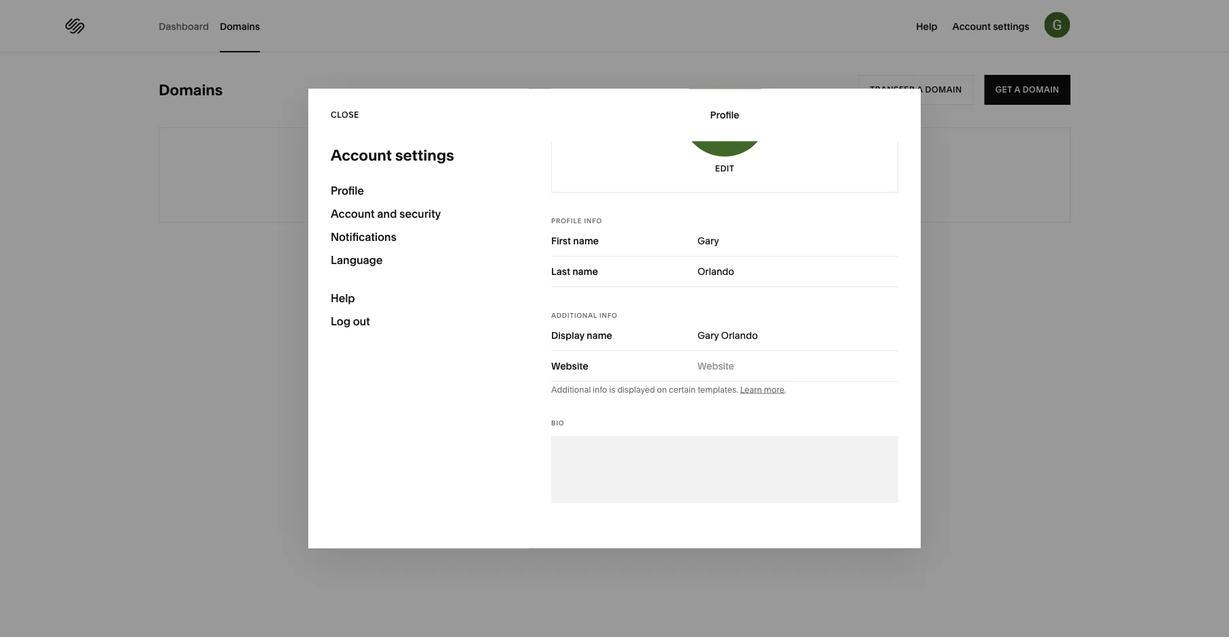 Task type: vqa. For each thing, say whether or not it's contained in the screenshot.
is
yes



Task type: locate. For each thing, give the bounding box(es) containing it.
language
[[331, 254, 383, 267]]

settings
[[993, 21, 1030, 32], [395, 146, 454, 164]]

info for display name
[[600, 311, 618, 319]]

close button
[[331, 89, 359, 141]]

help link
[[917, 19, 938, 32], [331, 287, 507, 310]]

edit
[[715, 164, 735, 174]]

get a domain link
[[985, 75, 1071, 105]]

domains
[[220, 20, 260, 32], [159, 81, 223, 99]]

get
[[996, 85, 1013, 95]]

tab list
[[159, 0, 271, 52]]

dashboard
[[159, 20, 209, 32]]

1 vertical spatial settings
[[395, 146, 454, 164]]

help link for log out
[[331, 287, 507, 310]]

1 a from the left
[[917, 85, 923, 95]]

display
[[551, 330, 585, 341]]

info up first name
[[584, 216, 602, 225]]

account for profile
[[331, 207, 375, 221]]

domain
[[926, 85, 962, 95], [1023, 85, 1060, 95]]

2 additional from the top
[[551, 385, 591, 395]]

profile
[[710, 109, 740, 121], [331, 184, 364, 197], [551, 216, 582, 225]]

1 vertical spatial info
[[600, 311, 618, 319]]

a
[[917, 85, 923, 95], [1015, 85, 1021, 95]]

1 horizontal spatial help link
[[917, 19, 938, 32]]

last
[[551, 266, 570, 277]]

first name
[[551, 235, 599, 247]]

a for transfer
[[917, 85, 923, 95]]

a right transfer
[[917, 85, 923, 95]]

0 horizontal spatial a
[[917, 85, 923, 95]]

transfer a domain link
[[859, 75, 974, 105]]

notifications
[[331, 230, 397, 244]]

help link left the 'account settings' link
[[917, 19, 938, 32]]

1 additional from the top
[[551, 311, 598, 319]]

profile up edit
[[710, 109, 740, 121]]

1 vertical spatial help link
[[331, 287, 507, 310]]

account for help
[[953, 21, 991, 32]]

additional down website
[[551, 385, 591, 395]]

help up log
[[331, 292, 355, 305]]

1 vertical spatial domains
[[159, 81, 223, 99]]

2 vertical spatial account
[[331, 207, 375, 221]]

name down the 'profile info'
[[573, 235, 599, 247]]

2 a from the left
[[1015, 85, 1021, 95]]

0 vertical spatial account settings
[[953, 21, 1030, 32]]

0 horizontal spatial settings
[[395, 146, 454, 164]]

profile up the account and security
[[331, 184, 364, 197]]

1 horizontal spatial help
[[917, 21, 938, 32]]

0 vertical spatial additional
[[551, 311, 598, 319]]

0 horizontal spatial account settings
[[331, 146, 454, 164]]

additional info
[[551, 311, 618, 319]]

0 horizontal spatial help
[[331, 292, 355, 305]]

0 horizontal spatial domain
[[926, 85, 962, 95]]

domain right transfer
[[926, 85, 962, 95]]

.
[[785, 385, 787, 395]]

1 vertical spatial help
[[331, 292, 355, 305]]

2 vertical spatial name
[[587, 330, 613, 341]]

name for first name
[[573, 235, 599, 247]]

and
[[377, 207, 397, 221]]

1 vertical spatial account settings
[[331, 146, 454, 164]]

help left the 'account settings' link
[[917, 21, 938, 32]]

security
[[400, 207, 441, 221]]

domain for get a domain
[[1023, 85, 1060, 95]]

info left is at the bottom of page
[[593, 385, 607, 395]]

account and security link
[[331, 203, 507, 226]]

transfer
[[870, 85, 915, 95]]

a for get
[[1015, 85, 1021, 95]]

0 horizontal spatial help link
[[331, 287, 507, 310]]

domains right dashboard button
[[220, 20, 260, 32]]

templates.
[[698, 385, 739, 395]]

domains down dashboard button
[[159, 81, 223, 99]]

help
[[917, 21, 938, 32], [331, 292, 355, 305]]

on
[[657, 385, 667, 395]]

dashboard button
[[159, 0, 209, 52]]

close
[[331, 110, 359, 120]]

additional for additional info
[[551, 311, 598, 319]]

name right last
[[573, 266, 598, 277]]

1 vertical spatial additional
[[551, 385, 591, 395]]

account settings up profile link
[[331, 146, 454, 164]]

displayed
[[618, 385, 655, 395]]

settings up get on the right top of the page
[[993, 21, 1030, 32]]

1 vertical spatial profile
[[331, 184, 364, 197]]

learn more link
[[740, 385, 785, 395]]

info
[[584, 216, 602, 225], [600, 311, 618, 319], [593, 385, 607, 395]]

0 vertical spatial help link
[[917, 19, 938, 32]]

0 vertical spatial info
[[584, 216, 602, 225]]

name
[[573, 235, 599, 247], [573, 266, 598, 277], [587, 330, 613, 341]]

account
[[953, 21, 991, 32], [331, 146, 392, 164], [331, 207, 375, 221]]

2 domain from the left
[[1023, 85, 1060, 95]]

account settings link
[[953, 19, 1030, 32]]

additional
[[551, 311, 598, 319], [551, 385, 591, 395]]

domain right get on the right top of the page
[[1023, 85, 1060, 95]]

2 horizontal spatial profile
[[710, 109, 740, 121]]

name down additional info
[[587, 330, 613, 341]]

1 domain from the left
[[926, 85, 962, 95]]

help link down language link
[[331, 287, 507, 310]]

1 horizontal spatial a
[[1015, 85, 1021, 95]]

additional up display
[[551, 311, 598, 319]]

account settings
[[953, 21, 1030, 32], [331, 146, 454, 164]]

1 vertical spatial name
[[573, 266, 598, 277]]

1 horizontal spatial domain
[[1023, 85, 1060, 95]]

account settings up get on the right top of the page
[[953, 21, 1030, 32]]

profile up first on the top of the page
[[551, 216, 582, 225]]

0 vertical spatial name
[[573, 235, 599, 247]]

info up display name
[[600, 311, 618, 319]]

a right get on the right top of the page
[[1015, 85, 1021, 95]]

language link
[[331, 249, 507, 272]]

0 vertical spatial account
[[953, 21, 991, 32]]

notifications link
[[331, 226, 507, 249]]

0 vertical spatial help
[[917, 21, 938, 32]]

info for first name
[[584, 216, 602, 225]]

log
[[331, 315, 351, 328]]

1 horizontal spatial settings
[[993, 21, 1030, 32]]

2 vertical spatial profile
[[551, 216, 582, 225]]

settings up profile link
[[395, 146, 454, 164]]



Task type: describe. For each thing, give the bounding box(es) containing it.
log out link
[[331, 310, 507, 333]]

0 vertical spatial settings
[[993, 21, 1030, 32]]

website
[[551, 360, 589, 372]]

2 vertical spatial info
[[593, 385, 607, 395]]

help link for account settings
[[917, 19, 938, 32]]

domain for transfer a domain
[[926, 85, 962, 95]]

display name
[[551, 330, 613, 341]]

name for display name
[[587, 330, 613, 341]]

additional info is displayed on certain templates. learn more .
[[551, 385, 787, 395]]

help for account
[[917, 21, 938, 32]]

tab list containing dashboard
[[159, 0, 271, 52]]

0 vertical spatial profile
[[710, 109, 740, 121]]

1 horizontal spatial profile
[[551, 216, 582, 225]]

out
[[353, 315, 370, 328]]

first
[[551, 235, 571, 247]]

domains button
[[220, 0, 260, 52]]

0 vertical spatial domains
[[220, 20, 260, 32]]

is
[[609, 385, 616, 395]]

additional for additional info is displayed on certain templates. learn more .
[[551, 385, 591, 395]]

bio
[[551, 419, 565, 427]]

help for log
[[331, 292, 355, 305]]

1 horizontal spatial account settings
[[953, 21, 1030, 32]]

transfer a domain
[[870, 85, 962, 95]]

log out
[[331, 315, 370, 328]]

profile info
[[551, 216, 602, 225]]

get a domain
[[996, 85, 1060, 95]]

profile link
[[331, 179, 507, 203]]

edit button
[[715, 157, 735, 181]]

account and security
[[331, 207, 441, 221]]

0 horizontal spatial profile
[[331, 184, 364, 197]]

name for last name
[[573, 266, 598, 277]]

more
[[764, 385, 785, 395]]

1 vertical spatial account
[[331, 146, 392, 164]]

certain
[[669, 385, 696, 395]]

last name
[[551, 266, 598, 277]]

learn
[[740, 385, 762, 395]]



